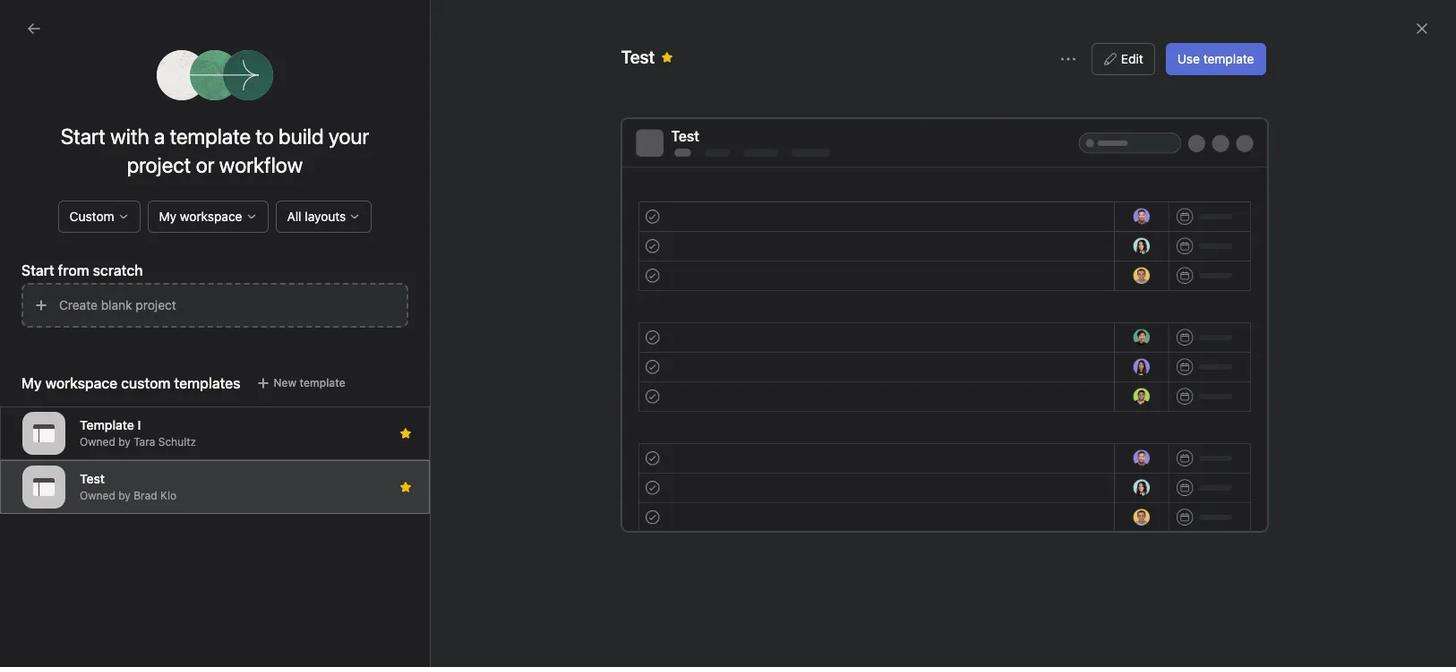 Task type: describe. For each thing, give the bounding box(es) containing it.
test owned by brad klo
[[80, 471, 176, 503]]

octopus for starred dropdown button
[[47, 323, 96, 338]]

your
[[329, 124, 369, 149]]

2 vertical spatial ts
[[880, 224, 894, 238]]

all layouts button
[[275, 201, 372, 233]]

from scratch
[[58, 262, 143, 278]]

starred button
[[0, 292, 66, 310]]

owned inside "test owned by brad klo"
[[80, 489, 115, 503]]

goals link
[[11, 253, 204, 281]]

template inside start with a template to build your project or workflow
[[170, 124, 251, 149]]

starred element
[[0, 285, 215, 435]]

1 horizontal spatial test
[[621, 47, 655, 67]]

1 vertical spatial ja
[[899, 279, 911, 292]]

project inside button
[[136, 297, 176, 313]]

inbox link
[[11, 112, 204, 141]]

brad
[[134, 489, 157, 503]]

fr
[[883, 115, 891, 129]]

schultz
[[158, 435, 196, 449]]

specimen for projects dropdown button
[[99, 474, 156, 489]]

klo
[[160, 489, 176, 503]]

toggle project template starred status image
[[662, 52, 673, 63]]

reporting
[[47, 201, 103, 217]]

create
[[59, 297, 98, 313]]

start for start with a template to build your project or workflow
[[61, 124, 106, 149]]

custom button
[[58, 201, 140, 233]]

start with a template to build your project or workflow
[[61, 124, 369, 177]]

go back image
[[27, 21, 41, 36]]

9
[[901, 116, 908, 129]]

all
[[287, 209, 301, 224]]

projects
[[21, 443, 70, 458]]

send
[[856, 468, 882, 482]]

test inside "test owned by brad klo"
[[80, 471, 105, 487]]

ts for fr
[[862, 115, 876, 129]]

1 horizontal spatial cross-
[[489, 112, 529, 128]]

template for use template
[[1203, 51, 1254, 66]]

my for my workspace custom templates
[[21, 375, 42, 391]]

template image
[[33, 476, 55, 498]]

my workspace custom templates
[[21, 375, 241, 391]]

edit button
[[1091, 43, 1155, 75]]

i inside starred element
[[103, 381, 106, 396]]

template for new template
[[299, 376, 345, 390]]

1 horizontal spatial functional
[[529, 112, 588, 128]]

use template button
[[1166, 43, 1266, 75]]

octopus specimen link for starred dropdown button
[[11, 317, 204, 346]]

new template button
[[248, 371, 353, 396]]

template image
[[33, 423, 55, 444]]

co
[[899, 224, 911, 238]]

custom
[[70, 209, 114, 224]]

template inside starred element
[[47, 381, 100, 396]]

specimen for starred dropdown button
[[99, 323, 156, 338]]

create blank project
[[59, 297, 176, 313]]

custom templates
[[121, 375, 241, 391]]

template i link inside projects element
[[11, 496, 204, 525]]

project inside starred element
[[146, 409, 187, 424]]

template inside projects element
[[47, 502, 100, 518]]

template i link inside starred element
[[11, 374, 204, 403]]

blank
[[101, 297, 132, 313]]

octopus for projects dropdown button
[[47, 474, 96, 489]]

cross- inside cross-functional project plan link
[[47, 409, 85, 424]]

start for start from scratch
[[21, 262, 54, 278]]

project inside start with a template to build your project or workflow
[[127, 152, 191, 177]]

or workflow
[[196, 152, 303, 177]]

0 vertical spatial plan
[[637, 112, 662, 128]]

templates
[[425, 469, 508, 490]]

hide sidebar image
[[23, 14, 38, 29]]



Task type: vqa. For each thing, say whether or not it's contained in the screenshot.
top template
yes



Task type: locate. For each thing, give the bounding box(es) containing it.
template i inside projects element
[[47, 502, 106, 518]]

1 horizontal spatial cross-functional project plan
[[489, 112, 662, 128]]

i
[[103, 381, 106, 396], [138, 418, 141, 433], [103, 502, 106, 518]]

template i down template image
[[47, 502, 106, 518]]

use template
[[1177, 51, 1254, 66]]

i up cross-functional project plan link
[[103, 381, 106, 396]]

toggle project template starred status image
[[400, 428, 411, 439], [400, 482, 411, 493]]

2 template i from the top
[[47, 502, 106, 518]]

0 horizontal spatial start
[[21, 262, 54, 278]]

ts for bk
[[862, 170, 876, 183]]

ja down co
[[899, 279, 911, 292]]

template down template image
[[47, 502, 100, 518]]

project
[[592, 112, 634, 128], [127, 152, 191, 177], [136, 297, 176, 313], [146, 409, 187, 424]]

1 template i from the top
[[47, 381, 106, 396]]

1 vertical spatial template i
[[47, 502, 106, 518]]

1 horizontal spatial start
[[61, 124, 106, 149]]

by left brad
[[118, 489, 131, 503]]

0 vertical spatial template
[[47, 381, 100, 396]]

ja
[[845, 224, 857, 238], [899, 279, 911, 292]]

1 vertical spatial template
[[80, 418, 134, 433]]

portfolios link
[[11, 224, 204, 253]]

edit
[[1121, 51, 1143, 66]]

0 vertical spatial i
[[103, 381, 106, 396]]

1 vertical spatial cross-functional project plan
[[47, 409, 215, 424]]

2 vertical spatial i
[[103, 502, 106, 518]]

start
[[61, 124, 106, 149], [21, 262, 54, 278]]

to
[[256, 124, 274, 149]]

1 vertical spatial my
[[21, 375, 42, 391]]

specimen down create blank project
[[99, 323, 156, 338]]

2 toggle project template starred status image from the top
[[400, 482, 411, 493]]

portfolios
[[47, 230, 102, 245]]

bk
[[844, 115, 858, 129], [880, 170, 894, 183], [862, 224, 876, 238], [880, 279, 894, 292]]

start left with
[[61, 124, 106, 149]]

plan up schultz
[[190, 409, 215, 424]]

specimen
[[99, 323, 156, 338], [99, 474, 156, 489]]

2 template i link from the top
[[11, 496, 204, 525]]

1 vertical spatial cross-
[[47, 409, 85, 424]]

workspace for my workspace custom templates
[[45, 375, 117, 391]]

1 horizontal spatial ja
[[899, 279, 911, 292]]

1 vertical spatial octopus
[[47, 474, 96, 489]]

template up cross-functional project plan link
[[47, 381, 100, 396]]

toggle project template starred status image for i
[[400, 428, 411, 439]]

0 horizontal spatial new
[[274, 376, 297, 390]]

goals
[[47, 259, 79, 274]]

2 octopus from the top
[[47, 474, 96, 489]]

new for new template
[[274, 376, 297, 390]]

0 vertical spatial start
[[61, 124, 106, 149]]

0 horizontal spatial cross-
[[47, 409, 85, 424]]

workspace inside dropdown button
[[180, 209, 242, 224]]

1 owned from the top
[[80, 435, 115, 449]]

i inside projects element
[[103, 502, 106, 518]]

with
[[110, 124, 149, 149]]

1 octopus specimen link from the top
[[11, 317, 204, 346]]

0 vertical spatial template
[[1203, 51, 1254, 66]]

0 vertical spatial new
[[274, 376, 297, 390]]

template i
[[47, 381, 106, 396], [47, 502, 106, 518]]

octopus specimen for projects dropdown button
[[47, 474, 156, 489]]

ts
[[862, 115, 876, 129], [862, 170, 876, 183], [880, 224, 894, 238]]

my inside dropdown button
[[159, 209, 177, 224]]

1 vertical spatial workspace
[[45, 375, 117, 391]]

octopus inside starred element
[[47, 323, 96, 338]]

ts left pr at right top
[[862, 170, 876, 183]]

template
[[47, 381, 100, 396], [80, 418, 134, 433], [47, 502, 100, 518]]

0 vertical spatial specimen
[[99, 323, 156, 338]]

1 vertical spatial octopus specimen
[[47, 474, 156, 489]]

plan inside starred element
[[190, 409, 215, 424]]

by inside the "template i owned by tara schultz"
[[118, 435, 131, 449]]

test right template image
[[80, 471, 105, 487]]

1 horizontal spatial template
[[299, 376, 345, 390]]

octopus down the projects at the left of page
[[47, 474, 96, 489]]

1 vertical spatial template i link
[[11, 496, 204, 525]]

template i up cross-functional project plan link
[[47, 381, 106, 396]]

new template
[[274, 376, 345, 390]]

owned left brad
[[80, 489, 115, 503]]

my
[[159, 209, 177, 224], [21, 375, 42, 391]]

new for new send feedback
[[826, 468, 849, 482]]

0 vertical spatial octopus specimen
[[47, 323, 156, 338]]

1 vertical spatial toggle project template starred status image
[[400, 482, 411, 493]]

octopus specimen up brad
[[47, 474, 156, 489]]

new send feedback
[[826, 468, 932, 482]]

starred
[[21, 293, 66, 308]]

tara
[[134, 435, 155, 449]]

2 by from the top
[[118, 489, 131, 503]]

template up tara
[[80, 418, 134, 433]]

octopus specimen down blank
[[47, 323, 156, 338]]

all layouts
[[287, 209, 346, 224]]

test
[[621, 47, 655, 67], [671, 128, 699, 144], [80, 471, 105, 487]]

overview
[[236, 84, 292, 99]]

1 octopus from the top
[[47, 323, 96, 338]]

cross-functional project plan link
[[11, 403, 215, 432]]

octopus
[[47, 323, 96, 338], [47, 474, 96, 489]]

0 horizontal spatial workspace
[[45, 375, 117, 391]]

1 octopus specimen from the top
[[47, 323, 156, 338]]

1 horizontal spatial plan
[[637, 112, 662, 128]]

by
[[118, 435, 131, 449], [118, 489, 131, 503]]

2 vertical spatial test
[[80, 471, 105, 487]]

octopus specimen inside projects element
[[47, 474, 156, 489]]

1 horizontal spatial new
[[826, 468, 849, 482]]

feedback
[[885, 468, 932, 482]]

i inside the "template i owned by tara schultz"
[[138, 418, 141, 433]]

new inside button
[[274, 376, 297, 390]]

projects button
[[0, 441, 70, 462]]

1 horizontal spatial workspace
[[180, 209, 242, 224]]

0 horizontal spatial cross-functional project plan
[[47, 409, 215, 424]]

template inside the "template i owned by tara schultz"
[[80, 418, 134, 433]]

my for my workspace
[[159, 209, 177, 224]]

my workspace button
[[147, 201, 268, 233]]

inbox
[[47, 118, 78, 133]]

new
[[274, 376, 297, 390], [826, 468, 849, 482]]

2 vertical spatial template
[[299, 376, 345, 390]]

reporting link
[[11, 195, 204, 224]]

close image
[[1415, 21, 1429, 36]]

1 vertical spatial specimen
[[99, 474, 156, 489]]

workspace for my workspace
[[180, 209, 242, 224]]

template i inside starred element
[[47, 381, 106, 396]]

send feedback link
[[856, 467, 932, 484]]

octopus specimen link inside starred element
[[11, 317, 204, 346]]

i left brad
[[103, 502, 106, 518]]

1 horizontal spatial my
[[159, 209, 177, 224]]

octopus specimen link
[[11, 317, 204, 346], [11, 467, 204, 496]]

2 octopus specimen from the top
[[47, 474, 156, 489]]

2 octopus specimen link from the top
[[11, 467, 204, 496]]

1 vertical spatial plan
[[190, 409, 215, 424]]

octopus specimen
[[47, 323, 156, 338], [47, 474, 156, 489]]

0 horizontal spatial ja
[[845, 224, 857, 238]]

show options image
[[1061, 52, 1075, 66]]

by left tara
[[118, 435, 131, 449]]

cross-
[[489, 112, 529, 128], [47, 409, 85, 424]]

2 horizontal spatial template
[[1203, 51, 1254, 66]]

0 horizontal spatial test
[[80, 471, 105, 487]]

2 owned from the top
[[80, 489, 115, 503]]

octopus specimen link inside projects element
[[11, 467, 204, 496]]

2 horizontal spatial test
[[671, 128, 699, 144]]

layouts
[[305, 209, 346, 224]]

pr
[[900, 170, 910, 183]]

functional
[[529, 112, 588, 128], [85, 409, 143, 424]]

0 vertical spatial cross-
[[489, 112, 529, 128]]

octopus specimen for starred dropdown button
[[47, 323, 156, 338]]

list box
[[517, 7, 947, 36]]

1 vertical spatial test
[[671, 128, 699, 144]]

1 by from the top
[[118, 435, 131, 449]]

template i owned by tara schultz
[[80, 418, 196, 449]]

octopus specimen inside starred element
[[47, 323, 156, 338]]

0 vertical spatial octopus specimen link
[[11, 317, 204, 346]]

insights element
[[0, 163, 215, 285]]

0 vertical spatial workspace
[[180, 209, 242, 224]]

0 vertical spatial ja
[[845, 224, 857, 238]]

ts left co
[[880, 224, 894, 238]]

octopus down "create"
[[47, 323, 96, 338]]

octopus specimen link down tara
[[11, 467, 204, 496]]

calendar link
[[394, 84, 448, 108]]

a
[[154, 124, 165, 149]]

start inside start with a template to build your project or workflow
[[61, 124, 106, 149]]

1 vertical spatial octopus specimen link
[[11, 467, 204, 496]]

owned
[[80, 435, 115, 449], [80, 489, 115, 503]]

0 vertical spatial octopus
[[47, 323, 96, 338]]

octopus specimen link down blank
[[11, 317, 204, 346]]

owned down cross-functional project plan link
[[80, 435, 115, 449]]

1 vertical spatial ts
[[862, 170, 876, 183]]

1 vertical spatial owned
[[80, 489, 115, 503]]

cross-functional project plan
[[489, 112, 662, 128], [47, 409, 215, 424]]

0 vertical spatial template i link
[[11, 374, 204, 403]]

template i link
[[11, 374, 204, 403], [11, 496, 204, 525]]

owned inside the "template i owned by tara schultz"
[[80, 435, 115, 449]]

template
[[1203, 51, 1254, 66], [170, 124, 251, 149], [299, 376, 345, 390]]

0 vertical spatial test
[[621, 47, 655, 67]]

build
[[278, 124, 324, 149]]

0 horizontal spatial my
[[21, 375, 42, 391]]

use
[[1177, 51, 1200, 66]]

ja left co
[[845, 224, 857, 238]]

1 template i link from the top
[[11, 374, 204, 403]]

specimen up brad
[[99, 474, 156, 489]]

1 vertical spatial by
[[118, 489, 131, 503]]

0 vertical spatial cross-functional project plan
[[489, 112, 662, 128]]

plan
[[637, 112, 662, 128], [190, 409, 215, 424]]

workspace down or workflow
[[180, 209, 242, 224]]

functional inside cross-functional project plan link
[[85, 409, 143, 424]]

workspace
[[180, 209, 242, 224], [45, 375, 117, 391]]

1 vertical spatial start
[[21, 262, 54, 278]]

1 vertical spatial functional
[[85, 409, 143, 424]]

0 vertical spatial ts
[[862, 115, 876, 129]]

0 vertical spatial by
[[118, 435, 131, 449]]

0 vertical spatial my
[[159, 209, 177, 224]]

0 vertical spatial toggle project template starred status image
[[400, 428, 411, 439]]

0 vertical spatial template i
[[47, 381, 106, 396]]

cross-functional project plan inside starred element
[[47, 409, 215, 424]]

test left toggle project template starred status icon
[[621, 47, 655, 67]]

calendar
[[394, 84, 448, 99]]

0 vertical spatial functional
[[529, 112, 588, 128]]

0 horizontal spatial plan
[[190, 409, 215, 424]]

my workspace
[[236, 55, 353, 75]]

overview link
[[236, 84, 292, 108]]

projects element
[[0, 435, 215, 614]]

0 horizontal spatial functional
[[85, 409, 143, 424]]

my workspace
[[159, 209, 242, 224]]

0 horizontal spatial template
[[170, 124, 251, 149]]

2 specimen from the top
[[99, 474, 156, 489]]

ts left fr
[[862, 115, 876, 129]]

toggle project template starred status image for owned
[[400, 482, 411, 493]]

1 vertical spatial i
[[138, 418, 141, 433]]

i up tara
[[138, 418, 141, 433]]

create blank project button
[[21, 283, 408, 328]]

by inside "test owned by brad klo"
[[118, 489, 131, 503]]

start up starred
[[21, 262, 54, 278]]

1 specimen from the top
[[99, 323, 156, 338]]

start from scratch
[[21, 262, 143, 278]]

1 vertical spatial template
[[170, 124, 251, 149]]

0 vertical spatial owned
[[80, 435, 115, 449]]

octopus specimen link for projects dropdown button
[[11, 467, 204, 496]]

2 vertical spatial template
[[47, 502, 100, 518]]

specimen inside projects element
[[99, 474, 156, 489]]

test down toggle project template starred status icon
[[671, 128, 699, 144]]

specimen inside starred element
[[99, 323, 156, 338]]

octopus inside projects element
[[47, 474, 96, 489]]

plan down toggle project template starred status icon
[[637, 112, 662, 128]]

workspace up cross-functional project plan link
[[45, 375, 117, 391]]

1 toggle project template starred status image from the top
[[400, 428, 411, 439]]

1 vertical spatial new
[[826, 468, 849, 482]]



